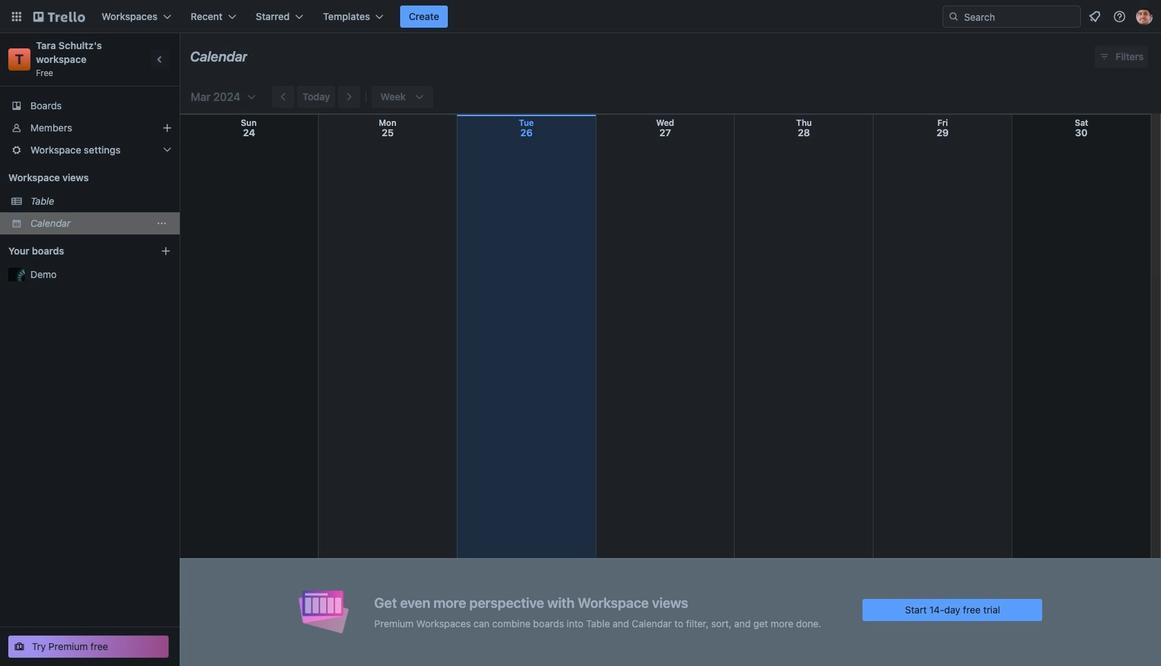 Task type: vqa. For each thing, say whether or not it's contained in the screenshot.
Workspace navigation collapse icon
yes



Task type: locate. For each thing, give the bounding box(es) containing it.
workspace actions menu image
[[156, 218, 167, 229]]

back to home image
[[33, 6, 85, 28]]

primary element
[[0, 0, 1162, 33]]

None text field
[[190, 44, 248, 70]]

Search field
[[943, 6, 1082, 28]]



Task type: describe. For each thing, give the bounding box(es) containing it.
search image
[[949, 11, 960, 22]]

your boards with 1 items element
[[8, 243, 140, 259]]

workspace navigation collapse icon image
[[151, 50, 170, 69]]

0 notifications image
[[1087, 8, 1104, 25]]

add board image
[[160, 246, 172, 257]]

james peterson (jamespeterson93) image
[[1137, 8, 1154, 25]]

open information menu image
[[1114, 10, 1127, 24]]



